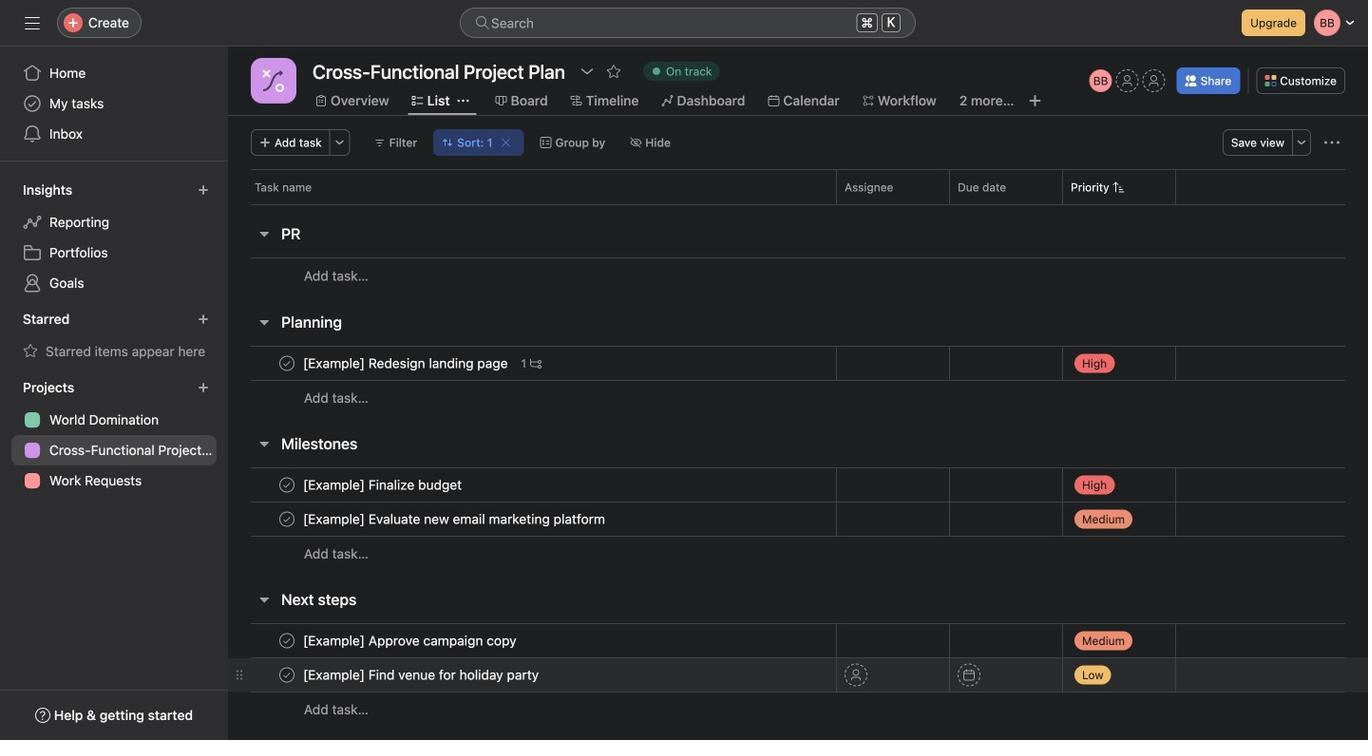 Task type: vqa. For each thing, say whether or not it's contained in the screenshot.
board "icon" in the bottom left of the page
no



Task type: describe. For each thing, give the bounding box(es) containing it.
more actions image
[[1325, 135, 1340, 150]]

2 collapse task list for this group image from the top
[[257, 436, 272, 451]]

hide sidebar image
[[25, 15, 40, 30]]

starred element
[[0, 302, 228, 371]]

mark complete image for task name text box in [example] finalize budget cell
[[276, 474, 298, 497]]

mark complete checkbox for task name text field in the the [example] evaluate new email marketing platform cell
[[276, 508, 298, 531]]

task name text field for collapse task list for this group image corresponding to header next steps tree grid
[[299, 631, 522, 650]]

tab actions image
[[458, 95, 469, 106]]

[example] approve campaign copy cell
[[228, 623, 836, 659]]

add to starred image
[[606, 64, 621, 79]]

header milestones tree grid
[[228, 468, 1368, 571]]

mark complete image for task name text field in the the [example] evaluate new email marketing platform cell
[[276, 508, 298, 531]]

line_and_symbols image
[[262, 69, 285, 92]]

[example] redesign landing page cell
[[228, 346, 836, 381]]

header planning tree grid
[[228, 346, 1368, 415]]

add items to starred image
[[198, 314, 209, 325]]

header next steps tree grid
[[228, 623, 1368, 727]]

manage project members image
[[1090, 69, 1112, 92]]

new project or portfolio image
[[198, 382, 209, 393]]

mark complete checkbox for task name text box in [example] finalize budget cell
[[276, 474, 298, 497]]

task name text field for collapse task list for this group image corresponding to header planning tree grid
[[299, 354, 514, 373]]

global element
[[0, 47, 228, 161]]

mark complete checkbox for task name text box in the [example] find venue for holiday party 'cell'
[[276, 664, 298, 687]]



Task type: locate. For each thing, give the bounding box(es) containing it.
None text field
[[308, 54, 570, 88]]

1 vertical spatial mark complete checkbox
[[276, 630, 298, 652]]

1 collapse task list for this group image from the top
[[257, 315, 272, 330]]

collapse task list for this group image for header planning tree grid
[[257, 315, 272, 330]]

3 mark complete image from the top
[[276, 664, 298, 687]]

mark complete image inside [example] find venue for holiday party 'cell'
[[276, 664, 298, 687]]

2 mark complete checkbox from the top
[[276, 508, 298, 531]]

task name text field for [example] finalize budget cell in the bottom of the page
[[299, 476, 468, 495]]

mark complete checkbox inside the [example] evaluate new email marketing platform cell
[[276, 508, 298, 531]]

1 mark complete image from the top
[[276, 352, 298, 375]]

task name text field inside [example] finalize budget cell
[[299, 476, 468, 495]]

clear image
[[500, 137, 512, 148]]

Mark complete checkbox
[[276, 474, 298, 497], [276, 630, 298, 652]]

task name text field inside [example] find venue for holiday party 'cell'
[[299, 666, 545, 685]]

mark complete checkbox inside [example] finalize budget cell
[[276, 474, 298, 497]]

task name text field inside the [example] evaluate new email marketing platform cell
[[299, 510, 611, 529]]

1 vertical spatial task name text field
[[299, 666, 545, 685]]

insights element
[[0, 173, 228, 302]]

2 vertical spatial mark complete image
[[276, 664, 298, 687]]

collapse task list for this group image
[[257, 226, 272, 241], [257, 436, 272, 451]]

add tab image
[[1028, 93, 1043, 108]]

0 vertical spatial mark complete image
[[276, 508, 298, 531]]

2 task name text field from the top
[[299, 666, 545, 685]]

0 vertical spatial collapse task list for this group image
[[257, 315, 272, 330]]

2 mark complete image from the top
[[276, 630, 298, 652]]

task name text field inside [example] approve campaign copy cell
[[299, 631, 522, 650]]

Mark complete checkbox
[[276, 352, 298, 375], [276, 508, 298, 531], [276, 664, 298, 687]]

mark complete image inside [example] finalize budget cell
[[276, 474, 298, 497]]

2 task name text field from the top
[[299, 510, 611, 529]]

[example] finalize budget cell
[[228, 468, 836, 503]]

Search tasks, projects, and more text field
[[460, 8, 916, 38]]

more actions image
[[334, 137, 346, 148]]

0 vertical spatial mark complete checkbox
[[276, 474, 298, 497]]

1 vertical spatial mark complete image
[[276, 474, 298, 497]]

mark complete image for task name text field inside the [example] redesign landing page cell
[[276, 352, 298, 375]]

1 collapse task list for this group image from the top
[[257, 226, 272, 241]]

3 mark complete checkbox from the top
[[276, 664, 298, 687]]

mark complete image
[[276, 508, 298, 531], [276, 630, 298, 652]]

[example] find venue for holiday party cell
[[228, 658, 836, 693]]

1 mark complete checkbox from the top
[[276, 474, 298, 497]]

Task name text field
[[299, 354, 514, 373], [299, 510, 611, 529], [299, 631, 522, 650]]

mark complete image inside the [example] evaluate new email marketing platform cell
[[276, 508, 298, 531]]

show options image
[[580, 64, 595, 79]]

2 collapse task list for this group image from the top
[[257, 592, 272, 607]]

mark complete checkbox inside [example] redesign landing page cell
[[276, 352, 298, 375]]

1 vertical spatial mark complete checkbox
[[276, 508, 298, 531]]

task name text field for [example] find venue for holiday party 'cell'
[[299, 666, 545, 685]]

new insights image
[[198, 184, 209, 196]]

mark complete checkbox for task name text field inside the [example] approve campaign copy cell
[[276, 630, 298, 652]]

mark complete checkbox for task name text field inside the [example] redesign landing page cell
[[276, 352, 298, 375]]

1 mark complete image from the top
[[276, 508, 298, 531]]

collapse task list for this group image
[[257, 315, 272, 330], [257, 592, 272, 607]]

[example] evaluate new email marketing platform cell
[[228, 502, 836, 537]]

1 vertical spatial collapse task list for this group image
[[257, 436, 272, 451]]

1 vertical spatial collapse task list for this group image
[[257, 592, 272, 607]]

2 mark complete image from the top
[[276, 474, 298, 497]]

0 vertical spatial task name text field
[[299, 476, 468, 495]]

1 task name text field from the top
[[299, 476, 468, 495]]

mark complete checkbox inside [example] approve campaign copy cell
[[276, 630, 298, 652]]

projects element
[[0, 371, 228, 500]]

task name text field inside [example] redesign landing page cell
[[299, 354, 514, 373]]

1 vertical spatial mark complete image
[[276, 630, 298, 652]]

more options image
[[1296, 137, 1308, 148]]

1 subtask image
[[530, 358, 542, 369]]

None field
[[460, 8, 916, 38]]

mark complete image
[[276, 352, 298, 375], [276, 474, 298, 497], [276, 664, 298, 687]]

mark complete image for task name text field inside the [example] approve campaign copy cell
[[276, 630, 298, 652]]

0 vertical spatial task name text field
[[299, 354, 514, 373]]

1 task name text field from the top
[[299, 354, 514, 373]]

Task name text field
[[299, 476, 468, 495], [299, 666, 545, 685]]

2 mark complete checkbox from the top
[[276, 630, 298, 652]]

row
[[228, 169, 1368, 204], [251, 203, 1346, 205], [228, 258, 1368, 294], [228, 346, 1368, 381], [228, 380, 1368, 415], [228, 468, 1368, 503], [228, 502, 1368, 537], [228, 536, 1368, 571], [228, 623, 1368, 659], [228, 658, 1368, 693], [228, 692, 1368, 727]]

mark complete image inside [example] approve campaign copy cell
[[276, 630, 298, 652]]

1 vertical spatial task name text field
[[299, 510, 611, 529]]

mark complete image for task name text box in the [example] find venue for holiday party 'cell'
[[276, 664, 298, 687]]

2 vertical spatial mark complete checkbox
[[276, 664, 298, 687]]

3 task name text field from the top
[[299, 631, 522, 650]]

0 vertical spatial mark complete checkbox
[[276, 352, 298, 375]]

2 vertical spatial task name text field
[[299, 631, 522, 650]]

0 vertical spatial collapse task list for this group image
[[257, 226, 272, 241]]

mark complete checkbox inside [example] find venue for holiday party 'cell'
[[276, 664, 298, 687]]

collapse task list for this group image for header next steps tree grid
[[257, 592, 272, 607]]

0 vertical spatial mark complete image
[[276, 352, 298, 375]]

1 mark complete checkbox from the top
[[276, 352, 298, 375]]



